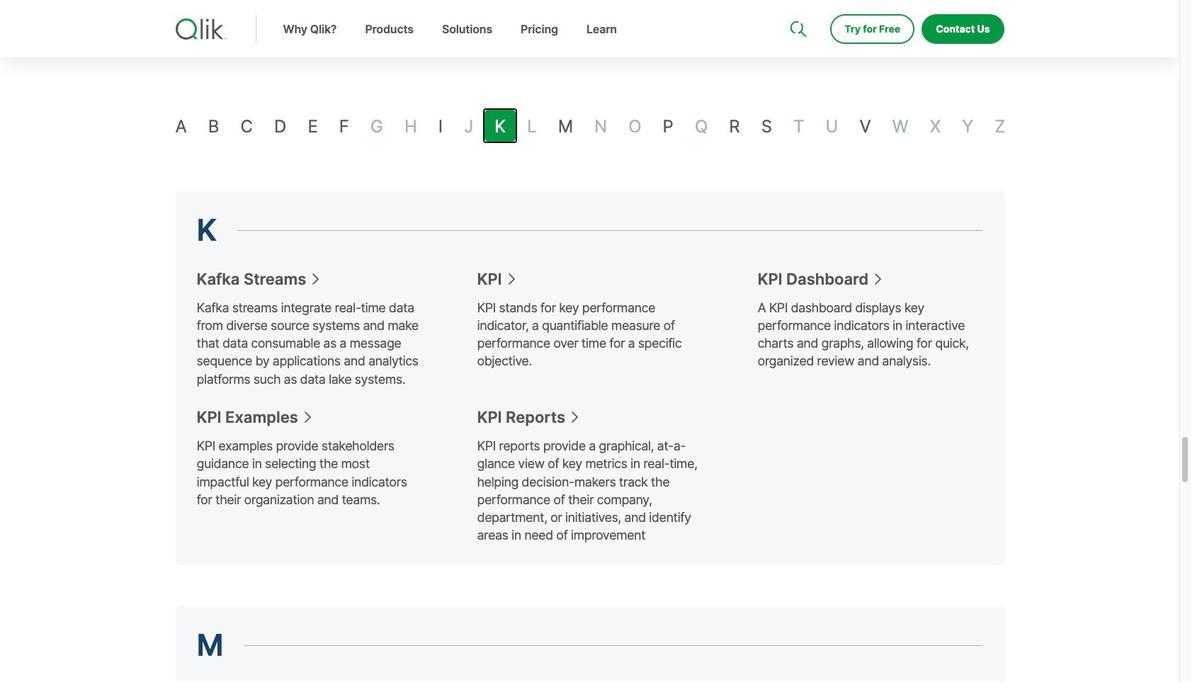 Task type: describe. For each thing, give the bounding box(es) containing it.
qlik image
[[175, 18, 226, 40]]

support image
[[792, 0, 803, 11]]



Task type: locate. For each thing, give the bounding box(es) containing it.
company image
[[874, 0, 885, 11]]



Task type: vqa. For each thing, say whether or not it's contained in the screenshot.
Company Icon
yes



